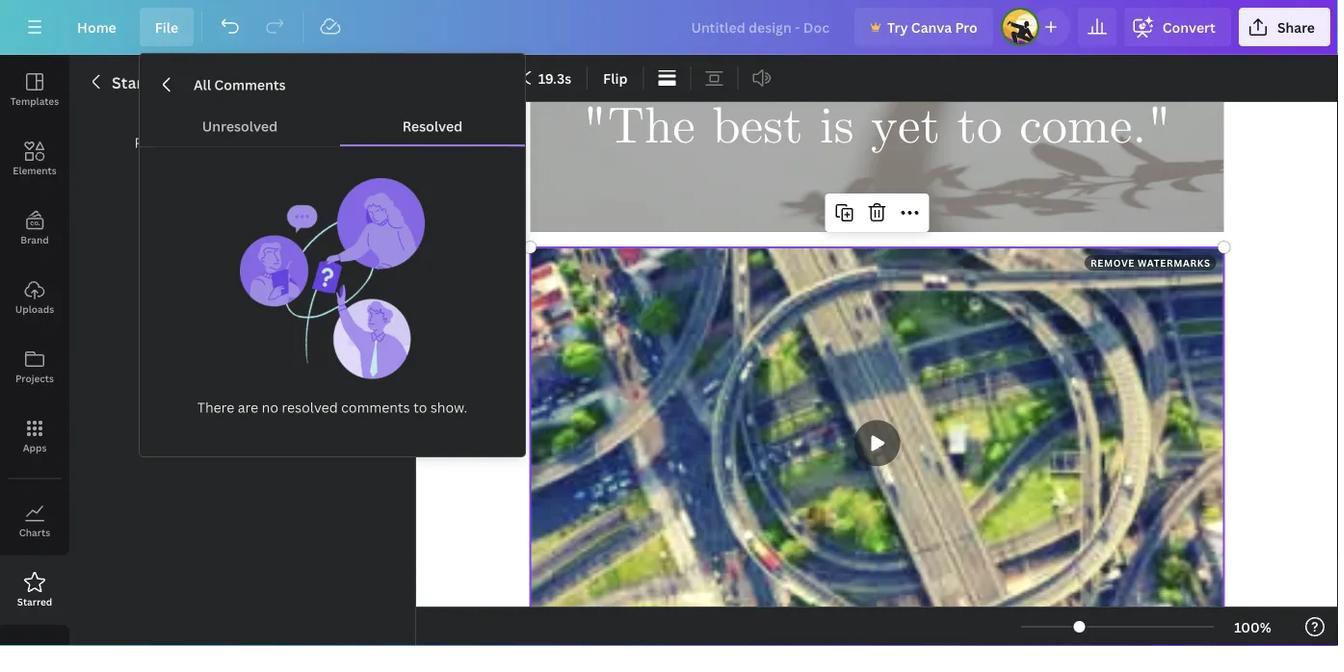 Task type: vqa. For each thing, say whether or not it's contained in the screenshot.
"The best is yet to come."
yes



Task type: locate. For each thing, give the bounding box(es) containing it.
will
[[328, 133, 350, 152]]

best
[[713, 95, 803, 161]]

hide image
[[415, 305, 428, 397]]

Design title text field
[[676, 8, 847, 46]]

show.
[[431, 398, 468, 417]]

starred down charts
[[17, 596, 52, 609]]

there are no resolved comments to show.
[[197, 398, 468, 417]]

here.
[[251, 155, 283, 173]]

templates button
[[0, 55, 69, 124]]

0 horizontal spatial is
[[220, 112, 230, 131]]

flip
[[603, 69, 628, 87]]

is
[[820, 95, 854, 161], [220, 112, 230, 131]]

is left yet
[[820, 95, 854, 161]]

elements down full
[[212, 133, 272, 152]]

to
[[958, 95, 1003, 161], [414, 398, 427, 417]]

photos
[[134, 133, 180, 152]]

is left full
[[220, 112, 230, 131]]

starred button
[[0, 556, 69, 625]]

come."
[[1020, 95, 1173, 161]]

all
[[194, 76, 211, 94]]

1 vertical spatial starred
[[17, 596, 52, 609]]

templates
[[10, 94, 59, 107]]

is for folder
[[220, 112, 230, 131]]

try canva pro
[[888, 18, 978, 36]]

charts button
[[0, 487, 69, 556]]

main menu bar
[[0, 0, 1339, 55]]

0 horizontal spatial starred
[[17, 596, 52, 609]]

to right yet
[[958, 95, 1003, 161]]

resolved
[[282, 398, 338, 417]]

try canva pro button
[[855, 8, 993, 46]]

you
[[275, 133, 300, 152]]

remove watermarks
[[1091, 256, 1211, 269]]

file button
[[140, 8, 194, 46]]

1 horizontal spatial elements
[[212, 133, 272, 152]]

1 vertical spatial elements
[[13, 164, 57, 177]]

elements inside button
[[13, 164, 57, 177]]

1 horizontal spatial is
[[820, 95, 854, 161]]

apps button
[[0, 402, 69, 471]]

charts
[[19, 526, 50, 539]]

1 horizontal spatial starred
[[112, 72, 168, 93]]

this folder is full of potential. photos and elements you like will appear here.
[[134, 112, 350, 173]]

is for best
[[820, 95, 854, 161]]

canva
[[912, 18, 952, 36]]

elements up brand button
[[13, 164, 57, 177]]

pro
[[955, 18, 978, 36]]

"the best is yet to come."
[[582, 95, 1173, 161]]

starred
[[112, 72, 168, 93], [17, 596, 52, 609]]

remove
[[1091, 256, 1135, 269]]

potential.
[[275, 112, 338, 131]]

home link
[[62, 8, 132, 46]]

remove watermarks button
[[1085, 255, 1217, 271]]

0 vertical spatial elements
[[212, 133, 272, 152]]

to left show.
[[414, 398, 427, 417]]

elements
[[212, 133, 272, 152], [13, 164, 57, 177]]

convert button
[[1124, 8, 1232, 46]]

starred up this
[[112, 72, 168, 93]]

and
[[184, 133, 208, 152]]

apps
[[23, 441, 47, 454]]

no
[[262, 398, 279, 417]]

all comments
[[194, 76, 286, 94]]

brand button
[[0, 194, 69, 263]]

brand
[[21, 233, 49, 246]]

0 horizontal spatial elements
[[13, 164, 57, 177]]

19.3s
[[538, 69, 572, 87]]

appear
[[202, 155, 247, 173]]

1 vertical spatial to
[[414, 398, 427, 417]]

like
[[303, 133, 325, 152]]

is inside this folder is full of potential. photos and elements you like will appear here.
[[220, 112, 230, 131]]

uploads button
[[0, 263, 69, 332]]

0 vertical spatial to
[[958, 95, 1003, 161]]

starred inside starred button
[[17, 596, 52, 609]]



Task type: describe. For each thing, give the bounding box(es) containing it.
watermarks
[[1138, 256, 1211, 269]]

comments
[[341, 398, 410, 417]]

19.3s button
[[508, 63, 579, 93]]

convert
[[1163, 18, 1216, 36]]

file
[[155, 18, 178, 36]]

full
[[233, 112, 255, 131]]

this
[[147, 112, 174, 131]]

are
[[238, 398, 259, 417]]

comments
[[214, 76, 286, 94]]

of
[[258, 112, 271, 131]]

share button
[[1239, 8, 1331, 46]]

"the
[[582, 95, 696, 161]]

share
[[1278, 18, 1316, 36]]

projects
[[15, 372, 54, 385]]

0 horizontal spatial to
[[414, 398, 427, 417]]

resolved button
[[340, 108, 525, 145]]

uploads
[[15, 303, 54, 316]]

100%
[[1235, 618, 1272, 637]]

yet
[[871, 95, 941, 161]]

projects button
[[0, 332, 69, 402]]

elements inside this folder is full of potential. photos and elements you like will appear here.
[[212, 133, 272, 152]]

side panel tab list
[[0, 55, 69, 625]]

unresolved button
[[140, 108, 340, 145]]

home
[[77, 18, 116, 36]]

0 vertical spatial starred
[[112, 72, 168, 93]]

1 horizontal spatial to
[[958, 95, 1003, 161]]

elements button
[[0, 124, 69, 194]]

there
[[197, 398, 235, 417]]

flip button
[[596, 63, 636, 93]]

resolved
[[403, 117, 463, 135]]

100% button
[[1222, 612, 1285, 643]]

unresolved
[[202, 117, 278, 135]]

folder
[[177, 112, 216, 131]]

try
[[888, 18, 908, 36]]



